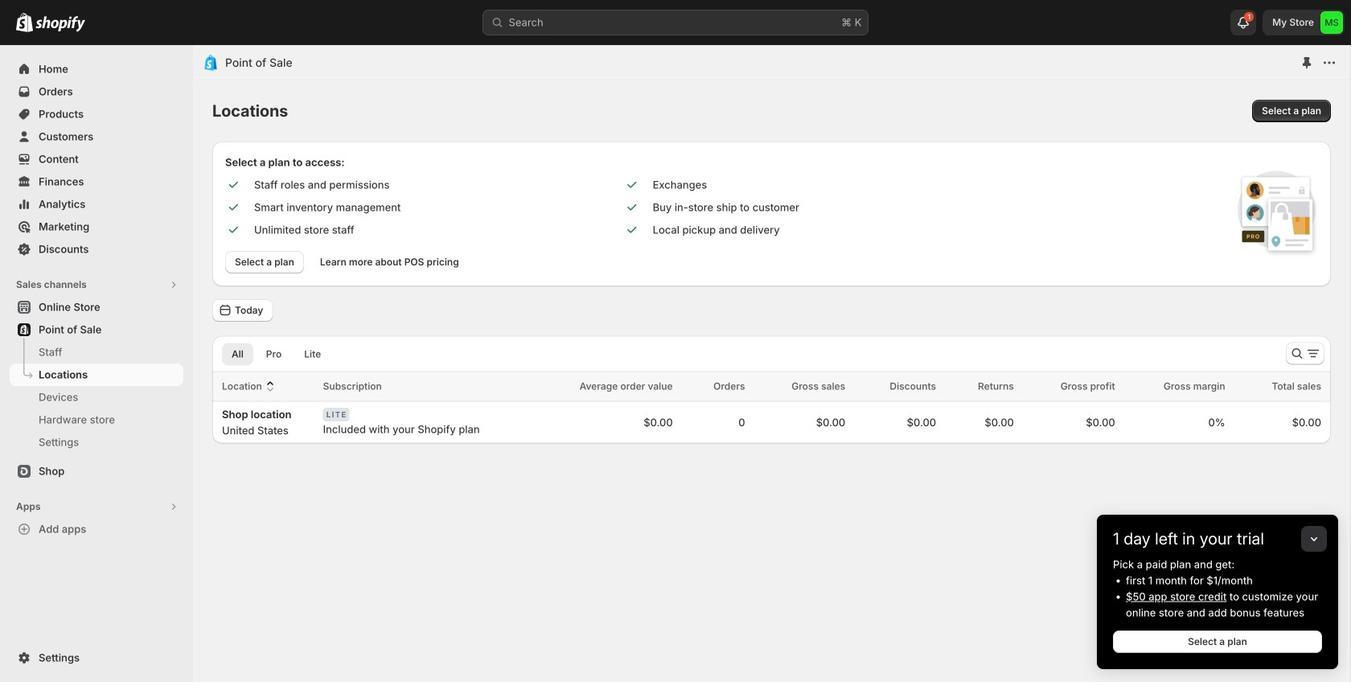 Task type: locate. For each thing, give the bounding box(es) containing it.
shopify image
[[35, 16, 85, 32]]

fullscreen dialog
[[193, 45, 1351, 682]]



Task type: describe. For each thing, give the bounding box(es) containing it.
shopify image
[[16, 13, 33, 32]]

icon for point of sale image
[[203, 55, 219, 71]]

my store image
[[1321, 11, 1344, 34]]



Task type: vqa. For each thing, say whether or not it's contained in the screenshot.
FULLSCREEN dialog
yes



